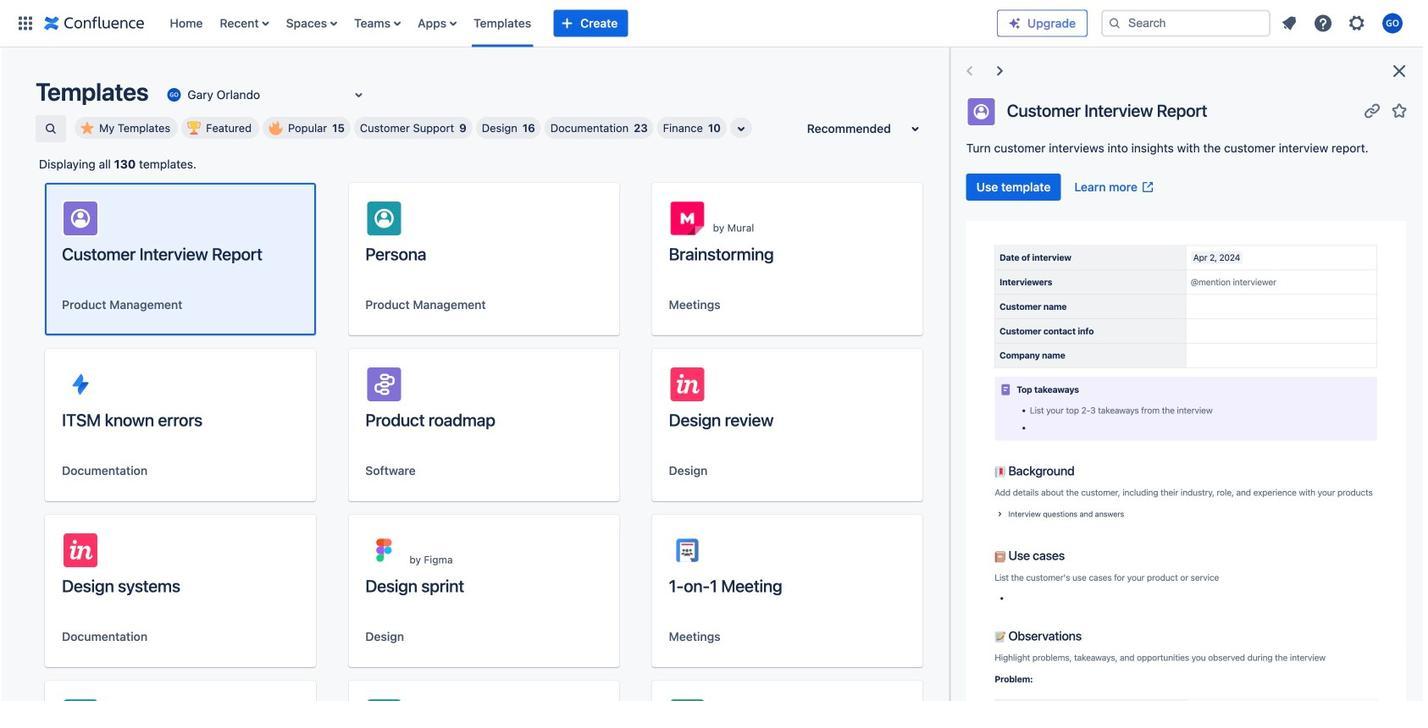 Task type: vqa. For each thing, say whether or not it's contained in the screenshot.
Create A Space icon
no



Task type: describe. For each thing, give the bounding box(es) containing it.
search image
[[1109, 17, 1122, 30]]

open image
[[349, 85, 369, 105]]

next template image
[[991, 61, 1011, 81]]

help icon image
[[1314, 13, 1334, 33]]

global element
[[10, 0, 998, 47]]

appswitcher icon image
[[15, 13, 36, 33]]

your profile and preferences image
[[1383, 13, 1404, 33]]

open search bar image
[[44, 122, 58, 136]]

premium image
[[1009, 17, 1022, 30]]

star customer interview report image
[[1390, 100, 1410, 121]]

list for appswitcher icon on the left top
[[161, 0, 998, 47]]

settings icon image
[[1348, 13, 1368, 33]]

previous template image
[[960, 61, 980, 81]]



Task type: locate. For each thing, give the bounding box(es) containing it.
close image
[[1390, 61, 1410, 81]]

list for "premium" icon
[[1275, 8, 1414, 39]]

1 horizontal spatial list
[[1275, 8, 1414, 39]]

None text field
[[164, 86, 167, 103]]

Search field
[[1102, 10, 1271, 37]]

list
[[161, 0, 998, 47], [1275, 8, 1414, 39]]

share link image
[[1363, 100, 1383, 121]]

banner
[[0, 0, 1424, 47]]

notification icon image
[[1280, 13, 1300, 33]]

confluence image
[[44, 13, 145, 33], [44, 13, 145, 33]]

0 horizontal spatial list
[[161, 0, 998, 47]]

group
[[967, 174, 1162, 201]]

None search field
[[1102, 10, 1271, 37]]

more categories image
[[731, 119, 752, 139]]



